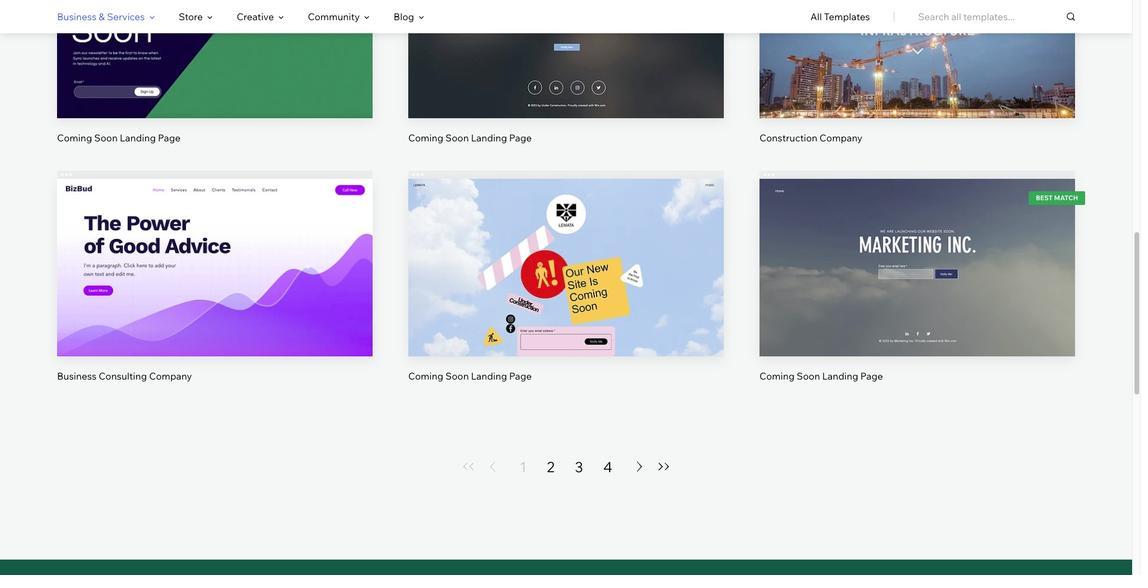 Task type: vqa. For each thing, say whether or not it's contained in the screenshot.
Tutorials
no



Task type: describe. For each thing, give the bounding box(es) containing it.
community
[[308, 11, 360, 23]]

view inside construction company group
[[907, 46, 929, 58]]

construction company group
[[760, 0, 1076, 145]]

one page website templates - business consulting company image
[[57, 179, 373, 357]]

last page image
[[657, 463, 672, 471]]

Search search field
[[919, 0, 1076, 33]]

one page website templates - construction company image
[[760, 0, 1076, 118]]

blog
[[394, 11, 414, 23]]

4 link
[[604, 458, 613, 477]]

next page image
[[633, 462, 647, 472]]

edit for second edit button from left
[[557, 244, 575, 256]]

business for business & services
[[57, 11, 97, 23]]

categories. use the left and right arrow keys to navigate the menu element
[[0, 0, 1133, 33]]

all templates link
[[811, 1, 871, 33]]

business consulting company
[[57, 370, 192, 382]]

templates
[[824, 11, 871, 23]]

3
[[575, 458, 583, 476]]

view inside business consulting company group
[[204, 284, 226, 296]]

services
[[107, 11, 145, 23]]

view button inside business consulting company group
[[187, 276, 243, 305]]

1
[[520, 458, 527, 476]]

3 link
[[575, 458, 583, 477]]



Task type: locate. For each thing, give the bounding box(es) containing it.
0 horizontal spatial edit button
[[187, 236, 243, 264]]

soon
[[94, 132, 118, 144], [446, 132, 469, 144], [446, 370, 469, 382], [797, 370, 820, 382]]

store
[[179, 11, 203, 23]]

1 horizontal spatial company
[[820, 132, 863, 144]]

business
[[57, 11, 97, 23], [57, 370, 97, 382]]

page
[[158, 132, 181, 144], [509, 132, 532, 144], [509, 370, 532, 382], [861, 370, 883, 382]]

construction
[[760, 132, 818, 144]]

0 horizontal spatial company
[[149, 370, 192, 382]]

all templates
[[811, 11, 871, 23]]

1 vertical spatial business
[[57, 370, 97, 382]]

&
[[99, 11, 105, 23]]

business for business consulting company
[[57, 370, 97, 382]]

company
[[820, 132, 863, 144], [149, 370, 192, 382]]

2 edit from the left
[[557, 244, 575, 256]]

coming soon landing page
[[57, 132, 181, 144], [409, 132, 532, 144], [409, 370, 532, 382], [760, 370, 883, 382]]

business inside categories by subject element
[[57, 11, 97, 23]]

3 edit button from the left
[[890, 236, 946, 264]]

edit
[[206, 244, 224, 256], [557, 244, 575, 256], [909, 244, 927, 256]]

1 edit from the left
[[206, 244, 224, 256]]

1 edit button from the left
[[187, 236, 243, 264]]

edit for edit button inside business consulting company group
[[206, 244, 224, 256]]

all
[[811, 11, 822, 23]]

2 horizontal spatial edit
[[909, 244, 927, 256]]

1 business from the top
[[57, 11, 97, 23]]

business inside group
[[57, 370, 97, 382]]

view
[[204, 46, 226, 58], [555, 46, 577, 58], [907, 46, 929, 58], [204, 284, 226, 296], [555, 284, 577, 296], [907, 284, 929, 296]]

edit button inside business consulting company group
[[187, 236, 243, 264]]

business & services
[[57, 11, 145, 23]]

categories by subject element
[[57, 1, 424, 33]]

creative
[[237, 11, 274, 23]]

company right 'consulting' on the left bottom
[[149, 370, 192, 382]]

2 link
[[547, 458, 555, 477]]

2
[[547, 458, 555, 476]]

2 business from the top
[[57, 370, 97, 382]]

coming
[[57, 132, 92, 144], [409, 132, 444, 144], [409, 370, 444, 382], [760, 370, 795, 382]]

construction company
[[760, 132, 863, 144]]

landing
[[120, 132, 156, 144], [471, 132, 507, 144], [471, 370, 507, 382], [823, 370, 859, 382]]

2 horizontal spatial edit button
[[890, 236, 946, 264]]

3 edit from the left
[[909, 244, 927, 256]]

business left &
[[57, 11, 97, 23]]

None search field
[[919, 0, 1076, 33]]

1 horizontal spatial edit
[[557, 244, 575, 256]]

edit for third edit button from the left
[[909, 244, 927, 256]]

2 edit button from the left
[[538, 236, 595, 264]]

0 vertical spatial company
[[820, 132, 863, 144]]

view button inside construction company group
[[890, 38, 946, 66]]

view button
[[187, 38, 243, 66], [538, 38, 595, 66], [890, 38, 946, 66], [187, 276, 243, 305], [538, 276, 595, 305], [890, 276, 946, 305]]

1 vertical spatial company
[[149, 370, 192, 382]]

coming soon landing page group
[[57, 0, 373, 145], [409, 0, 724, 145], [409, 171, 724, 383], [760, 171, 1076, 383]]

1 horizontal spatial edit button
[[538, 236, 595, 264]]

business consulting company group
[[57, 171, 373, 383]]

4
[[604, 458, 613, 476]]

business left 'consulting' on the left bottom
[[57, 370, 97, 382]]

0 horizontal spatial edit
[[206, 244, 224, 256]]

0 vertical spatial business
[[57, 11, 97, 23]]

consulting
[[99, 370, 147, 382]]

edit inside business consulting company group
[[206, 244, 224, 256]]

company right the construction
[[820, 132, 863, 144]]

one page website templates - coming soon landing page image
[[57, 0, 373, 118], [409, 0, 724, 118], [409, 179, 724, 357], [760, 179, 1076, 357]]

edit button
[[187, 236, 243, 264], [538, 236, 595, 264], [890, 236, 946, 264]]



